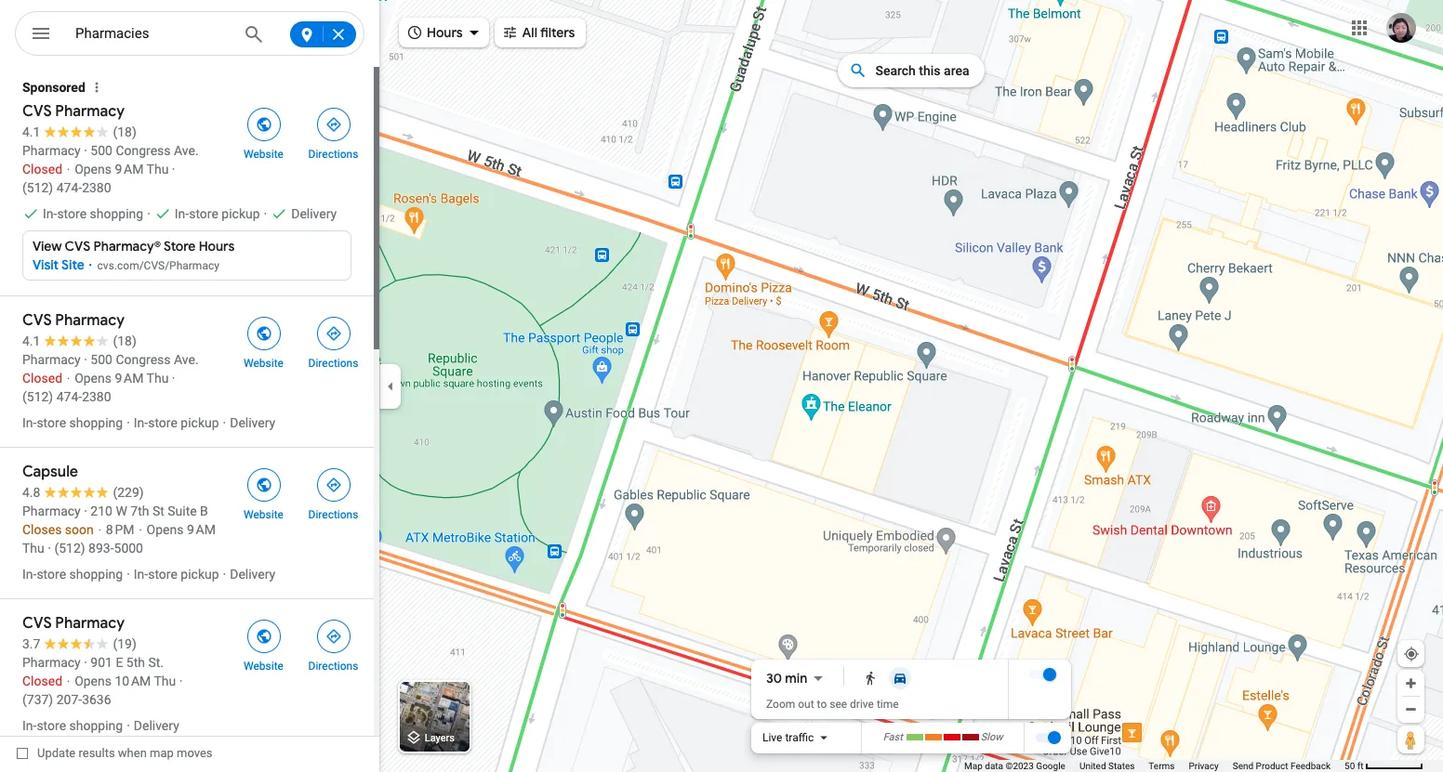 Task type: locate. For each thing, give the bounding box(es) containing it.
1 website from the top
[[244, 148, 284, 161]]

website link for 1st directions image from the top of the results for pharmacies feed
[[229, 312, 299, 371]]

2 website from the top
[[244, 357, 284, 370]]

see
[[830, 699, 847, 712]]

1 website image from the top
[[255, 116, 272, 133]]

zoom out to see drive time
[[766, 699, 899, 712]]

send product feedback
[[1233, 762, 1331, 772]]

1 horizontal spatial hours
[[427, 24, 463, 41]]

 all filters
[[502, 22, 575, 42]]

all
[[522, 24, 538, 41]]

1 vertical spatial website image
[[255, 326, 272, 342]]

search
[[876, 63, 916, 78]]

moves
[[177, 747, 213, 761]]

Turn off travel time tool checkbox
[[1029, 669, 1057, 682]]

website for website image associated with second directions icon from the top of the results for pharmacies feed's website link
[[244, 660, 284, 673]]

when
[[118, 747, 147, 761]]

1 directions image from the top
[[325, 116, 342, 133]]

terms button
[[1149, 761, 1175, 773]]

footer containing map data ©2023 google
[[964, 761, 1345, 773]]

show street view coverage image
[[1398, 726, 1425, 754]]

map data ©2023 google
[[964, 762, 1066, 772]]

website link for 2nd directions image from the top of the results for pharmacies feed
[[229, 463, 299, 523]]


[[502, 22, 519, 42]]

hours right 
[[427, 24, 463, 41]]

footer inside google maps element
[[964, 761, 1345, 773]]

0 horizontal spatial hours
[[199, 238, 235, 255]]

2 website image from the top
[[255, 326, 272, 342]]

directions image
[[325, 116, 342, 133], [325, 629, 342, 645]]

none radio inside google maps element
[[856, 668, 886, 690]]

4 website from the top
[[244, 660, 284, 673]]

3 directions from the top
[[308, 509, 358, 522]]

30
[[766, 671, 782, 687]]

data
[[985, 762, 1004, 772]]

directions image
[[325, 326, 342, 342], [325, 477, 342, 494]]

this
[[919, 63, 941, 78]]

None field
[[75, 22, 230, 45]]

update
[[37, 747, 76, 761]]

hours inside  hours
[[427, 24, 463, 41]]

map
[[150, 747, 174, 761]]

3 website image from the top
[[255, 629, 272, 645]]

zoom
[[766, 699, 795, 712]]

1 directions from the top
[[308, 148, 358, 161]]

4 directions button from the top
[[299, 615, 368, 674]]

1 directions image from the top
[[325, 326, 342, 342]]

collapse side panel image
[[380, 376, 401, 397]]

website
[[244, 148, 284, 161], [244, 357, 284, 370], [244, 509, 284, 522], [244, 660, 284, 673]]


[[406, 22, 423, 42]]

slow
[[981, 732, 1003, 744]]

hours
[[427, 24, 463, 41], [199, 238, 235, 255]]

zoom in image
[[1404, 677, 1418, 691]]

united states button
[[1080, 761, 1135, 773]]

None radio
[[886, 668, 916, 690]]

0 vertical spatial directions image
[[325, 116, 342, 133]]

ft
[[1358, 762, 1364, 772]]

show your location image
[[1403, 646, 1420, 663]]

directions
[[308, 148, 358, 161], [308, 357, 358, 370], [308, 509, 358, 522], [308, 660, 358, 673]]

united states
[[1080, 762, 1135, 772]]

1 directions button from the top
[[299, 102, 368, 162]]

driving image
[[893, 672, 908, 687]]

0 vertical spatial directions image
[[325, 326, 342, 342]]

website link for second directions icon from the top of the results for pharmacies feed
[[229, 615, 299, 674]]

2 directions image from the top
[[325, 629, 342, 645]]

website link
[[229, 102, 299, 162], [229, 312, 299, 371], [229, 463, 299, 523], [229, 615, 299, 674]]

filters
[[540, 24, 575, 41]]

3 website link from the top
[[229, 463, 299, 523]]

1 vertical spatial hours
[[199, 238, 235, 255]]

privacy
[[1189, 762, 1219, 772]]

0 vertical spatial website image
[[255, 116, 272, 133]]

visit
[[33, 257, 59, 273]]

results
[[79, 747, 115, 761]]

fast
[[883, 732, 903, 744]]

 hours
[[406, 22, 463, 42]]

50 ft button
[[1345, 762, 1424, 772]]

website image inside cvs pharmacy element
[[255, 116, 272, 133]]


[[30, 20, 52, 47]]

0 vertical spatial hours
[[427, 24, 463, 41]]

website image
[[255, 116, 272, 133], [255, 326, 272, 342], [255, 629, 272, 645]]

directions button for website link corresponding to 1st directions image from the top of the results for pharmacies feed
[[299, 312, 368, 371]]

3 directions button from the top
[[299, 463, 368, 523]]

cvs.com/cvs/pharmacy
[[97, 259, 219, 272]]

directions button inside cvs pharmacy element
[[299, 102, 368, 162]]

4 website link from the top
[[229, 615, 299, 674]]

1 vertical spatial directions image
[[325, 629, 342, 645]]

footer
[[964, 761, 1345, 773]]

layers
[[425, 733, 455, 745]]

 button
[[15, 11, 67, 60]]

1 vertical spatial directions image
[[325, 477, 342, 494]]

2 vertical spatial website image
[[255, 629, 272, 645]]

search this area button
[[838, 54, 985, 87]]

out
[[798, 699, 814, 712]]

turn off travel time tool image
[[1044, 669, 1057, 682]]

30 min
[[766, 671, 808, 687]]

30 min button
[[766, 668, 830, 690]]

2 website link from the top
[[229, 312, 299, 371]]

live traffic option
[[763, 732, 814, 745]]

website link inside cvs pharmacy element
[[229, 102, 299, 162]]

 search field
[[15, 11, 365, 60]]

1 website link from the top
[[229, 102, 299, 162]]

2 directions button from the top
[[299, 312, 368, 371]]

hours right 'store'
[[199, 238, 235, 255]]

directions button
[[299, 102, 368, 162], [299, 312, 368, 371], [299, 463, 368, 523], [299, 615, 368, 674]]

3 website from the top
[[244, 509, 284, 522]]

4 directions from the top
[[308, 660, 358, 673]]

None radio
[[856, 668, 886, 690]]

directions button for second directions icon from the top of the results for pharmacies feed's website link
[[299, 615, 368, 674]]

live traffic
[[763, 732, 814, 745]]

website for website image for website link corresponding to 1st directions image from the top of the results for pharmacies feed
[[244, 357, 284, 370]]

walking image
[[863, 672, 878, 687]]

website inside cvs pharmacy element
[[244, 148, 284, 161]]



Task type: describe. For each thing, give the bounding box(es) containing it.
google
[[1036, 762, 1066, 772]]

product
[[1256, 762, 1289, 772]]

traffic
[[785, 732, 814, 745]]

website image for website link in cvs pharmacy element
[[255, 116, 272, 133]]

feedback
[[1291, 762, 1331, 772]]

map
[[964, 762, 983, 772]]

directions inside cvs pharmacy element
[[308, 148, 358, 161]]

zoom out image
[[1404, 703, 1418, 717]]

drive
[[850, 699, 874, 712]]

send
[[1233, 762, 1254, 772]]

to
[[817, 699, 827, 712]]

privacy button
[[1189, 761, 1219, 773]]

min
[[785, 671, 808, 687]]

website image
[[255, 477, 272, 494]]

search this area
[[876, 63, 970, 78]]

website for website image within cvs pharmacy element
[[244, 148, 284, 161]]

area
[[944, 63, 970, 78]]

site
[[61, 257, 84, 273]]

website for website icon at the left bottom of the page
[[244, 509, 284, 522]]

50
[[1345, 762, 1355, 772]]

store
[[164, 238, 196, 255]]

directions image inside cvs pharmacy element
[[325, 116, 342, 133]]

google maps element
[[0, 0, 1443, 773]]

Update results when map moves checkbox
[[17, 742, 213, 765]]

 Show traffic  checkbox
[[1035, 731, 1061, 746]]

states
[[1109, 762, 1135, 772]]

website image for second directions icon from the top of the results for pharmacies feed's website link
[[255, 629, 272, 645]]

website image for website link corresponding to 1st directions image from the top of the results for pharmacies feed
[[255, 326, 272, 342]]

send product feedback button
[[1233, 761, 1331, 773]]

Pharmacies field
[[15, 11, 365, 57]]

cvs
[[65, 238, 90, 255]]

view
[[33, 238, 62, 255]]

live
[[763, 732, 783, 745]]

50 ft
[[1345, 762, 1364, 772]]

update results when map moves
[[37, 747, 213, 761]]

©2023
[[1006, 762, 1034, 772]]

time
[[877, 699, 899, 712]]

hours inside cvs pharmacy element
[[199, 238, 235, 255]]

view cvs pharmacy® store hours
[[33, 238, 235, 255]]

website link for directions icon in the cvs pharmacy element
[[229, 102, 299, 162]]

google account: michele murakami  
(michele.murakami@adept.ai) image
[[1387, 13, 1416, 42]]

visit site
[[33, 257, 84, 273]]

2 directions from the top
[[308, 357, 358, 370]]

2 directions image from the top
[[325, 477, 342, 494]]

none field inside pharmacies field
[[75, 22, 230, 45]]

united
[[1080, 762, 1106, 772]]

cvs pharmacy element
[[0, 67, 374, 296]]

directions button for website link in cvs pharmacy element
[[299, 102, 368, 162]]

directions button for 2nd directions image from the top of the results for pharmacies feed's website link
[[299, 463, 368, 523]]

results for pharmacies feed
[[0, 67, 379, 751]]

pharmacy®
[[93, 238, 161, 255]]

terms
[[1149, 762, 1175, 772]]



Task type: vqa. For each thing, say whether or not it's contained in the screenshot.

no



